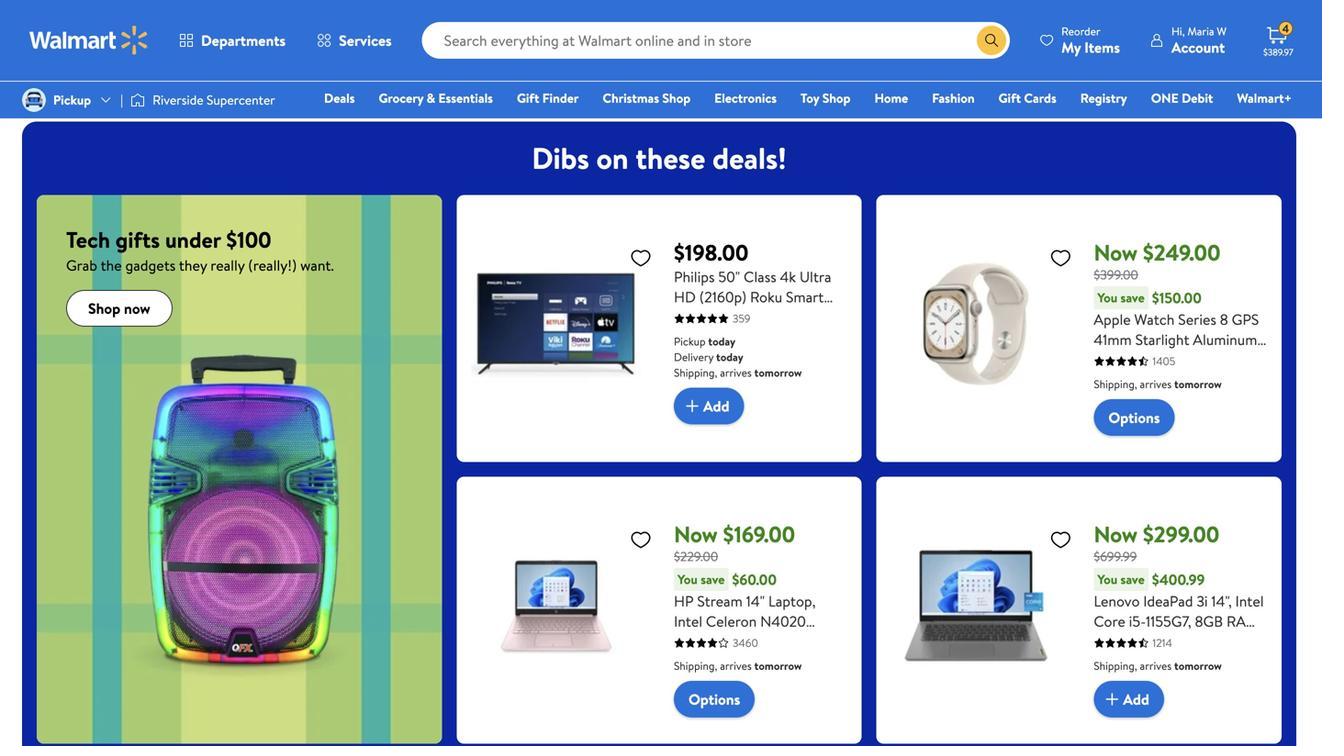 Task type: locate. For each thing, give the bounding box(es) containing it.
cameras & drones link
[[1150, 0, 1245, 91]]

shipping, down 512gb
[[1094, 658, 1137, 674]]

1 vertical spatial pickup
[[674, 334, 706, 349]]

0 horizontal spatial options
[[689, 690, 740, 710]]

0 horizontal spatial smart
[[786, 287, 824, 307]]

grab
[[66, 255, 97, 276]]

tomorrow down artic
[[1174, 658, 1222, 674]]

shipping, for now $249.00
[[1094, 377, 1137, 392]]

electron link
[[1260, 0, 1322, 91]]

pickup for pickup
[[53, 91, 91, 109]]

search icon image
[[984, 33, 999, 48]]

you for now $299.00
[[1098, 571, 1118, 589]]

1 vertical spatial with
[[808, 672, 835, 692]]

& right the speakers
[[678, 59, 687, 77]]

1 horizontal spatial with
[[1128, 350, 1156, 370]]

hi, maria w account
[[1172, 23, 1227, 57]]

0 horizontal spatial ram,
[[776, 632, 811, 652]]

today right delivery
[[716, 349, 743, 365]]

maria
[[1188, 23, 1214, 39]]

pc gaming image
[[944, 0, 1010, 55]]

core
[[1094, 612, 1126, 632]]

intel up 64gb
[[674, 612, 703, 632]]

now for now $249.00
[[1094, 237, 1138, 268]]

1 horizontal spatial add button
[[1094, 681, 1164, 718]]

gift cards
[[999, 89, 1057, 107]]

pickup down led on the top right
[[674, 334, 706, 349]]

gift cards link
[[990, 88, 1065, 108]]

now inside now $169.00 $229.00 you save $60.00 hp stream 14" laptop, intel celeron n4020 processor, 4gb ram, 64gb emmc, pink, windows 11 (s mode) with office 365 1-yr, 14- cf2112wm
[[674, 519, 718, 550]]

pickup today delivery today shipping, arrives tomorrow
[[674, 334, 802, 381]]

(s
[[747, 672, 760, 692]]

networking
[[835, 72, 898, 90]]

windows
[[1094, 652, 1151, 672], [674, 672, 731, 692]]

add to favorites list, philips 50" class 4k ultra hd (2160p) roku smart led tv (50pul6533/f7) (new) image
[[630, 247, 652, 270]]

shop left all
[[58, 59, 86, 77]]

essentials
[[438, 89, 493, 107]]

cell phones and wearables g image
[[1054, 0, 1120, 55]]

shipping, arrives tomorrow down 3460
[[674, 658, 802, 674]]

shop all deals
[[58, 59, 133, 77]]

gaming
[[967, 59, 1007, 77]]

1 vertical spatial options link
[[674, 681, 755, 718]]

now inside now $299.00 $699.99 you save $400.99 lenovo ideapad 3i 14", intel core i5-1155g7, 8gb ram, 512gb ssd, artic grey, windows 11, 82h701qnus
[[1094, 519, 1138, 550]]

add to favorites list, hp stream 14" laptop, intel celeron n4020 processor, 4gb ram, 64gb emmc, pink, windows 11 (s mode) with office 365 1-yr, 14-cf2112wm image
[[630, 529, 652, 551]]

add down pickup today delivery today shipping, arrives tomorrow at the right
[[703, 396, 730, 416]]

the
[[101, 255, 122, 276]]

1 horizontal spatial intel
[[1236, 591, 1264, 612]]

gift
[[517, 89, 539, 107], [999, 89, 1021, 107]]

processor,
[[674, 632, 740, 652]]

intel for now $299.00
[[1236, 591, 1264, 612]]

add
[[703, 396, 730, 416], [1123, 690, 1150, 710]]

with right mode)
[[808, 672, 835, 692]]

smart home and networking image
[[834, 0, 900, 55]]

512gb
[[1094, 632, 1134, 652]]

fashion
[[932, 89, 975, 107]]

add button down delivery
[[674, 388, 744, 425]]

pickup down all
[[53, 91, 91, 109]]

(2160p)
[[699, 287, 747, 307]]

stream
[[697, 591, 743, 612]]

Search search field
[[422, 22, 1010, 59]]

gift down computers
[[517, 89, 539, 107]]

hi,
[[1172, 23, 1185, 39]]

arrives right -
[[1140, 377, 1172, 392]]

drones
[[1178, 72, 1216, 90]]

1 horizontal spatial home
[[875, 89, 908, 107]]

you up apple
[[1098, 289, 1118, 307]]

now right add to favorites list, lenovo ideapad 3i 14", intel core i5-1155g7, 8gb ram, 512gb ssd, artic grey, windows 11, 82h701qnus icon
[[1094, 519, 1138, 550]]

you inside now $299.00 $699.99 you save $400.99 lenovo ideapad 3i 14", intel core i5-1155g7, 8gb ram, 512gb ssd, artic grey, windows 11, 82h701qnus
[[1098, 571, 1118, 589]]

tvs
[[416, 59, 436, 77]]

1 horizontal spatial windows
[[1094, 652, 1151, 672]]

1 horizontal spatial options
[[1109, 408, 1160, 428]]

now inside now $249.00 $399.00 you save $150.00 apple watch series 8 gps 41mm starlight aluminum case with starlight sport band - s/m
[[1094, 237, 1138, 268]]

& inside the headphones & speakers
[[678, 59, 687, 77]]

options up "cf2112wm"
[[689, 690, 740, 710]]

grocery & essentials
[[379, 89, 493, 107]]

0 vertical spatial add
[[703, 396, 730, 416]]

ultra
[[800, 267, 832, 287]]

w
[[1217, 23, 1227, 39]]

0 horizontal spatial gift
[[517, 89, 539, 107]]

one debit link
[[1143, 88, 1222, 108]]

save down $399.00
[[1121, 289, 1145, 307]]

add button down 11, on the bottom of the page
[[1094, 681, 1164, 718]]

shipping, arrives tomorrow for $249.00
[[1094, 377, 1222, 392]]

shop right christmas
[[662, 89, 691, 107]]

arrives
[[720, 365, 752, 381], [1140, 377, 1172, 392], [720, 658, 752, 674], [1140, 658, 1172, 674]]

computers and tablets image
[[503, 0, 569, 55]]

3460
[[733, 636, 758, 651]]

walmart image
[[29, 26, 149, 55]]

hp
[[674, 591, 694, 612]]

smart home & networking link
[[819, 0, 915, 91]]

1 vertical spatial add button
[[1094, 681, 1164, 718]]

1 horizontal spatial smart
[[827, 59, 860, 77]]

0 vertical spatial add button
[[674, 388, 744, 425]]

windows inside now $299.00 $699.99 you save $400.99 lenovo ideapad 3i 14", intel core i5-1155g7, 8gb ram, 512gb ssd, artic grey, windows 11, 82h701qnus
[[1094, 652, 1151, 672]]

christmas shop link
[[594, 88, 699, 108]]

home up electronics
[[718, 59, 752, 77]]

 image
[[130, 91, 145, 109]]

$169.00
[[723, 519, 795, 550]]

2 gift from the left
[[999, 89, 1021, 107]]

gps
[[1232, 310, 1259, 330]]

1 vertical spatial smart
[[786, 287, 824, 307]]

1 gift from the left
[[517, 89, 539, 107]]

tomorrow for now $169.00
[[755, 658, 802, 674]]

save inside now $249.00 $399.00 you save $150.00 apple watch series 8 gps 41mm starlight aluminum case with starlight sport band - s/m
[[1121, 289, 1145, 307]]

0 vertical spatial options link
[[1094, 400, 1175, 436]]

1 vertical spatial home
[[875, 89, 908, 107]]

arrives right delivery
[[720, 365, 752, 381]]

$100
[[226, 225, 271, 255]]

intel right 14",
[[1236, 591, 1264, 612]]

1 vertical spatial options
[[689, 690, 740, 710]]

next slide for chipmodulewithimages list image
[[1238, 18, 1282, 62]]

reorder my items
[[1062, 23, 1120, 57]]

you up hp
[[678, 571, 698, 589]]

on
[[596, 138, 629, 179]]

gifts
[[115, 225, 160, 255]]

you inside now $249.00 $399.00 you save $150.00 apple watch series 8 gps 41mm starlight aluminum case with starlight sport band - s/m
[[1098, 289, 1118, 307]]

shipping, for now $169.00
[[674, 658, 717, 674]]

$198.00
[[674, 237, 749, 268]]

0 horizontal spatial options link
[[674, 681, 755, 718]]

pickup inside pickup today delivery today shipping, arrives tomorrow
[[674, 334, 706, 349]]

starlight down the series
[[1159, 350, 1213, 370]]

now $299.00 $699.99 you save $400.99 lenovo ideapad 3i 14", intel core i5-1155g7, 8gb ram, 512gb ssd, artic grey, windows 11, 82h701qnus
[[1094, 519, 1264, 672]]

computers & tablets link
[[489, 0, 584, 91]]

add down ssd,
[[1123, 690, 1150, 710]]

& inside "grocery & essentials" link
[[427, 89, 435, 107]]

1 vertical spatial add
[[1123, 690, 1150, 710]]

now right add to favorites list, hp stream 14" laptop, intel celeron n4020 processor, 4gb ram, 64gb emmc, pink, windows 11 (s mode) with office 365 1-yr, 14-cf2112wm image
[[674, 519, 718, 550]]

0 horizontal spatial home
[[718, 59, 752, 77]]

ram, right 4gb
[[776, 632, 811, 652]]

save inside now $169.00 $229.00 you save $60.00 hp stream 14" laptop, intel celeron n4020 processor, 4gb ram, 64gb emmc, pink, windows 11 (s mode) with office 365 1-yr, 14- cf2112wm
[[701, 571, 725, 589]]

shipping, down case
[[1094, 377, 1137, 392]]

cf2112wm
[[674, 713, 735, 733]]

shop left the now
[[88, 298, 120, 319]]

& up finder
[[565, 59, 573, 77]]

you up lenovo
[[1098, 571, 1118, 589]]

0 vertical spatial options
[[1109, 408, 1160, 428]]

save for $249.00
[[1121, 289, 1145, 307]]

intel inside now $299.00 $699.99 you save $400.99 lenovo ideapad 3i 14", intel core i5-1155g7, 8gb ram, 512gb ssd, artic grey, windows 11, 82h701qnus
[[1236, 591, 1264, 612]]

now right add to favorites list, apple watch series 8 gps 41mm starlight aluminum case with starlight sport band - s/m image
[[1094, 237, 1138, 268]]

reorder
[[1062, 23, 1101, 39]]

save up stream
[[701, 571, 725, 589]]

with right case
[[1128, 350, 1156, 370]]

cell phones & wearables
[[1049, 59, 1126, 90]]

options for $249.00
[[1109, 408, 1160, 428]]

tomorrow down (50pul6533/f7)
[[755, 365, 802, 381]]

save up lenovo
[[1121, 571, 1145, 589]]

you for now $249.00
[[1098, 289, 1118, 307]]

gift inside 'link'
[[517, 89, 539, 107]]

now $249.00 $399.00 you save $150.00 apple watch series 8 gps 41mm starlight aluminum case with starlight sport band - s/m
[[1094, 237, 1259, 390]]

ram, inside now $299.00 $699.99 you save $400.99 lenovo ideapad 3i 14", intel core i5-1155g7, 8gb ram, 512gb ssd, artic grey, windows 11, 82h701qnus
[[1227, 612, 1262, 632]]

shipping, inside pickup today delivery today shipping, arrives tomorrow
[[674, 365, 717, 381]]

gift left "cards"
[[999, 89, 1021, 107]]

now
[[124, 298, 150, 319]]

cameras and drones image
[[1164, 0, 1230, 55]]

smart right roku
[[786, 287, 824, 307]]

smart inside smart home & networking
[[827, 59, 860, 77]]

debit
[[1182, 89, 1213, 107]]

tomorrow down 1405
[[1174, 377, 1222, 392]]

computers
[[499, 59, 562, 77]]

 image
[[22, 88, 46, 112]]

windows left 11, on the bottom of the page
[[1094, 652, 1151, 672]]

cameras
[[1167, 59, 1216, 77]]

add to favorites list, apple watch series 8 gps 41mm starlight aluminum case with starlight sport band - s/m image
[[1050, 247, 1072, 270]]

intel inside now $169.00 $229.00 you save $60.00 hp stream 14" laptop, intel celeron n4020 processor, 4gb ram, 64gb emmc, pink, windows 11 (s mode) with office 365 1-yr, 14- cf2112wm
[[674, 612, 703, 632]]

ram, inside now $169.00 $229.00 you save $60.00 hp stream 14" laptop, intel celeron n4020 processor, 4gb ram, 64gb emmc, pink, windows 11 (s mode) with office 365 1-yr, 14- cf2112wm
[[776, 632, 811, 652]]

1 horizontal spatial pickup
[[674, 334, 706, 349]]

one debit
[[1151, 89, 1213, 107]]

home inside "link"
[[718, 59, 752, 77]]

lenovo
[[1094, 591, 1140, 612]]

supercenter
[[207, 91, 275, 109]]

(new)
[[674, 327, 713, 348]]

headphones and speakers image
[[613, 0, 680, 55]]

0 vertical spatial with
[[1128, 350, 1156, 370]]

finder
[[542, 89, 579, 107]]

0 horizontal spatial pickup
[[53, 91, 91, 109]]

1 horizontal spatial gift
[[999, 89, 1021, 107]]

tvs link
[[378, 0, 474, 79]]

tomorrow for now $299.00
[[1174, 658, 1222, 674]]

delivery
[[674, 349, 714, 365]]

$699.99
[[1094, 548, 1137, 566]]

& for headphones & speakers
[[678, 59, 687, 77]]

with inside now $169.00 $229.00 you save $60.00 hp stream 14" laptop, intel celeron n4020 processor, 4gb ram, 64gb emmc, pink, windows 11 (s mode) with office 365 1-yr, 14- cf2112wm
[[808, 672, 835, 692]]

0 horizontal spatial intel
[[674, 612, 703, 632]]

home theater link
[[709, 0, 804, 79]]

shipping, down processor,
[[674, 658, 717, 674]]

& right home
[[898, 59, 907, 77]]

& inside computers & tablets
[[565, 59, 573, 77]]

$400.99
[[1152, 570, 1205, 590]]

& right grocery
[[427, 89, 435, 107]]

tech
[[66, 225, 110, 255]]

1 horizontal spatial ram,
[[1227, 612, 1262, 632]]

you for now $169.00
[[678, 571, 698, 589]]

today
[[708, 334, 736, 349], [716, 349, 743, 365]]

tomorrow down 4gb
[[755, 658, 802, 674]]

soundbars image
[[724, 0, 790, 55]]

0 horizontal spatial add
[[703, 396, 730, 416]]

home
[[718, 59, 752, 77], [875, 89, 908, 107]]

& inside cameras & drones
[[1219, 59, 1228, 77]]

all
[[89, 59, 101, 77]]

home down home
[[875, 89, 908, 107]]

1 horizontal spatial add
[[1123, 690, 1150, 710]]

options link for $249.00
[[1094, 400, 1175, 436]]

arrives down 1214
[[1140, 658, 1172, 674]]

windows left 11
[[674, 672, 731, 692]]

Walmart Site-Wide search field
[[422, 22, 1010, 59]]

& right drones
[[1219, 59, 1228, 77]]

save inside now $299.00 $699.99 you save $400.99 lenovo ideapad 3i 14", intel core i5-1155g7, 8gb ram, 512gb ssd, artic grey, windows 11, 82h701qnus
[[1121, 571, 1145, 589]]

0 horizontal spatial with
[[808, 672, 835, 692]]

arrives down 3460
[[720, 658, 752, 674]]

shipping, arrives tomorrow down 1405
[[1094, 377, 1222, 392]]

shipping, arrives tomorrow down 1214
[[1094, 658, 1222, 674]]

christmas
[[603, 89, 659, 107]]

save for $169.00
[[701, 571, 725, 589]]

smart up toy shop link
[[827, 59, 860, 77]]

home for home theater
[[718, 59, 752, 77]]

tomorrow inside pickup today delivery today shipping, arrives tomorrow
[[755, 365, 802, 381]]

0 vertical spatial pickup
[[53, 91, 91, 109]]

apple
[[1094, 310, 1131, 330]]

services
[[339, 30, 392, 51]]

you inside now $169.00 $229.00 you save $60.00 hp stream 14" laptop, intel celeron n4020 processor, 4gb ram, 64gb emmc, pink, windows 11 (s mode) with office 365 1-yr, 14- cf2112wm
[[678, 571, 698, 589]]

headphones
[[606, 59, 675, 77]]

0 horizontal spatial windows
[[674, 672, 731, 692]]

tvs image
[[393, 0, 459, 55]]

these
[[636, 138, 706, 179]]

shipping, arrives tomorrow for $169.00
[[674, 658, 802, 674]]

ram, right 8gb
[[1227, 612, 1262, 632]]

$198.00 philips 50" class 4k ultra hd (2160p) roku smart led tv (50pul6533/f7) (new)
[[674, 237, 832, 348]]

add to favorites list, lenovo ideapad 3i 14", intel core i5-1155g7, 8gb ram, 512gb ssd, artic grey, windows 11, 82h701qnus image
[[1050, 529, 1072, 551]]

1 horizontal spatial options link
[[1094, 400, 1175, 436]]

add to cart image
[[681, 395, 703, 417]]

& right phones
[[1117, 59, 1126, 77]]

add for add to cart icon on the bottom
[[1123, 690, 1150, 710]]

celeron
[[706, 612, 757, 632]]

grocery & essentials link
[[371, 88, 501, 108]]

options down -
[[1109, 408, 1160, 428]]

0 vertical spatial smart
[[827, 59, 860, 77]]

shipping,
[[674, 365, 717, 381], [1094, 377, 1137, 392], [674, 658, 717, 674], [1094, 658, 1137, 674]]

gadgets
[[125, 255, 176, 276]]

0 vertical spatial home
[[718, 59, 752, 77]]

pc gaming link
[[929, 0, 1025, 79]]

3i
[[1197, 591, 1208, 612]]

shipping, up add to cart image
[[674, 365, 717, 381]]



Task type: describe. For each thing, give the bounding box(es) containing it.
toy
[[801, 89, 819, 107]]

1214
[[1153, 636, 1172, 651]]

apple deals image
[[173, 0, 239, 55]]

sport
[[1217, 350, 1252, 370]]

under
[[165, 225, 221, 255]]

philips
[[674, 267, 715, 287]]

-
[[1129, 370, 1135, 390]]

(50pul6533/f7)
[[725, 307, 831, 327]]

home for home
[[875, 89, 908, 107]]

41mm
[[1094, 330, 1132, 350]]

pickup for pickup today delivery today shipping, arrives tomorrow
[[674, 334, 706, 349]]

really
[[211, 255, 245, 276]]

toy shop
[[801, 89, 851, 107]]

shop by price image
[[283, 0, 349, 55]]

options link for $169.00
[[674, 681, 755, 718]]

save for $299.00
[[1121, 571, 1145, 589]]

registry link
[[1072, 88, 1136, 108]]

now for now $299.00
[[1094, 519, 1138, 550]]

riverside supercenter
[[152, 91, 275, 109]]

windows inside now $169.00 $229.00 you save $60.00 hp stream 14" laptop, intel celeron n4020 processor, 4gb ram, 64gb emmc, pink, windows 11 (s mode) with office 365 1-yr, 14- cf2112wm
[[674, 672, 731, 692]]

14"
[[746, 591, 765, 612]]

theater
[[755, 59, 796, 77]]

headphones & speakers link
[[599, 0, 694, 91]]

electronics link
[[706, 88, 785, 108]]

shop all deals image
[[62, 0, 129, 55]]

359
[[733, 311, 751, 327]]

365
[[719, 692, 743, 713]]

ssd,
[[1138, 632, 1168, 652]]

now for now $169.00
[[674, 519, 718, 550]]

now $169.00 $229.00 you save $60.00 hp stream 14" laptop, intel celeron n4020 processor, 4gb ram, 64gb emmc, pink, windows 11 (s mode) with office 365 1-yr, 14- cf2112wm
[[674, 519, 835, 733]]

shop inside button
[[88, 298, 120, 319]]

shop all deals link
[[48, 0, 143, 79]]

smart inside $198.00 philips 50" class 4k ultra hd (2160p) roku smart led tv (50pul6533/f7) (new)
[[786, 287, 824, 307]]

registry
[[1081, 89, 1127, 107]]

my
[[1062, 37, 1081, 57]]

shop right toy
[[822, 89, 851, 107]]

one
[[1151, 89, 1179, 107]]

50"
[[718, 267, 740, 287]]

deals link
[[316, 88, 363, 108]]

& for cameras & drones
[[1219, 59, 1228, 77]]

$60.00
[[732, 570, 777, 590]]

cards
[[1024, 89, 1057, 107]]

walmart+ link
[[1229, 88, 1300, 108]]

options for $169.00
[[689, 690, 740, 710]]

& for grocery & essentials
[[427, 89, 435, 107]]

4k
[[780, 267, 796, 287]]

1405
[[1153, 354, 1176, 369]]

4
[[1282, 21, 1289, 36]]

8gb
[[1195, 612, 1223, 632]]

riverside
[[152, 91, 203, 109]]

series
[[1178, 310, 1217, 330]]

4gb
[[743, 632, 772, 652]]

shop now
[[88, 298, 150, 319]]

arrives for now $169.00
[[720, 658, 752, 674]]

laptop,
[[768, 591, 816, 612]]

departments button
[[163, 18, 301, 62]]

14-
[[776, 692, 795, 713]]

home theater
[[718, 59, 796, 77]]

intel for now $169.00
[[674, 612, 703, 632]]

mode)
[[764, 672, 804, 692]]

add for add to cart image
[[703, 396, 730, 416]]

arrives for now $299.00
[[1140, 658, 1172, 674]]

artic
[[1171, 632, 1203, 652]]

shop now button
[[66, 290, 172, 327]]

& inside cell phones & wearables
[[1117, 59, 1126, 77]]

shipping, for now $299.00
[[1094, 658, 1137, 674]]

led
[[674, 307, 701, 327]]

toy shop link
[[792, 88, 859, 108]]

electron
[[1276, 59, 1322, 90]]

starlight up 1405
[[1135, 330, 1190, 350]]

headphones & speakers
[[606, 59, 687, 90]]

& for computers & tablets
[[565, 59, 573, 77]]

0 horizontal spatial add button
[[674, 388, 744, 425]]

shipping, arrives tomorrow for $299.00
[[1094, 658, 1222, 674]]

arrives for now $249.00
[[1140, 377, 1172, 392]]

gift for gift finder
[[517, 89, 539, 107]]

class
[[744, 267, 777, 287]]

ram, for now $299.00
[[1227, 612, 1262, 632]]

ideapad
[[1143, 591, 1193, 612]]

$249.00
[[1143, 237, 1221, 268]]

11
[[734, 672, 744, 692]]

office
[[674, 692, 715, 713]]

i5-
[[1129, 612, 1146, 632]]

arrives inside pickup today delivery today shipping, arrives tomorrow
[[720, 365, 752, 381]]

& inside smart home & networking
[[898, 59, 907, 77]]

phones
[[1074, 59, 1114, 77]]

tv
[[704, 307, 721, 327]]

ram, for now $169.00
[[776, 632, 811, 652]]

home link
[[866, 88, 917, 108]]

home
[[863, 59, 895, 77]]

gift for gift cards
[[999, 89, 1021, 107]]

watch
[[1135, 310, 1175, 330]]

82h701qnus
[[1171, 652, 1260, 672]]

tomorrow for now $249.00
[[1174, 377, 1222, 392]]

deals!
[[713, 138, 787, 179]]

add to cart image
[[1101, 689, 1123, 711]]

speakers
[[622, 72, 670, 90]]

n4020
[[760, 612, 806, 632]]

band
[[1094, 370, 1126, 390]]

today down tv
[[708, 334, 736, 349]]

14",
[[1212, 591, 1232, 612]]

s/m
[[1139, 370, 1164, 390]]

deals
[[105, 59, 133, 77]]

christmas shop
[[603, 89, 691, 107]]

$299.00
[[1143, 519, 1220, 550]]

electronics accessories image
[[1275, 0, 1322, 55]]

64gb
[[674, 652, 711, 672]]

with inside now $249.00 $399.00 you save $150.00 apple watch series 8 gps 41mm starlight aluminum case with starlight sport band - s/m
[[1128, 350, 1156, 370]]

dibs
[[532, 138, 589, 179]]

pc gaming
[[947, 59, 1007, 77]]

cell
[[1049, 59, 1071, 77]]



Task type: vqa. For each thing, say whether or not it's contained in the screenshot.
arrives in the the pickup today delivery today shipping, arrives tomorrow
yes



